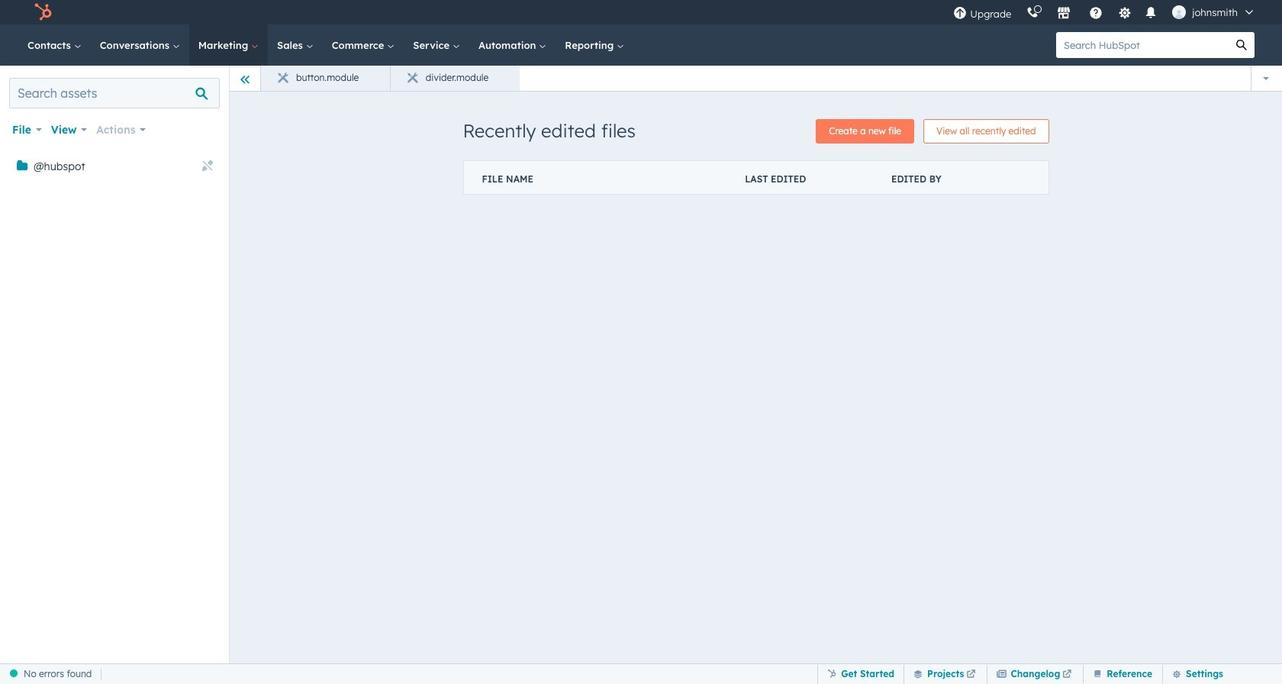 Task type: locate. For each thing, give the bounding box(es) containing it.
link opens in a new window image
[[967, 665, 976, 684], [1063, 665, 1072, 684]]

marketplaces image
[[1058, 7, 1072, 21]]

1 link opens in a new window image from the left
[[967, 670, 976, 679]]

1 horizontal spatial link opens in a new window image
[[1063, 665, 1072, 684]]

link opens in a new window image
[[967, 670, 976, 679], [1063, 670, 1072, 679]]

2 link opens in a new window image from the left
[[1063, 665, 1072, 684]]

navigation
[[261, 66, 520, 92]]

0 horizontal spatial link opens in a new window image
[[967, 665, 976, 684]]

menu
[[946, 0, 1265, 24]]

1 link opens in a new window image from the left
[[967, 665, 976, 684]]

0 horizontal spatial link opens in a new window image
[[967, 670, 976, 679]]

1 horizontal spatial link opens in a new window image
[[1063, 670, 1072, 679]]



Task type: vqa. For each thing, say whether or not it's contained in the screenshot.
2nd Link opens in a new window icon from the bottom
yes



Task type: describe. For each thing, give the bounding box(es) containing it.
Search HubSpot search field
[[1057, 32, 1229, 58]]

john smith image
[[1173, 5, 1187, 19]]

2 link opens in a new window image from the left
[[1063, 670, 1072, 679]]

Search assets search field
[[9, 78, 220, 108]]



